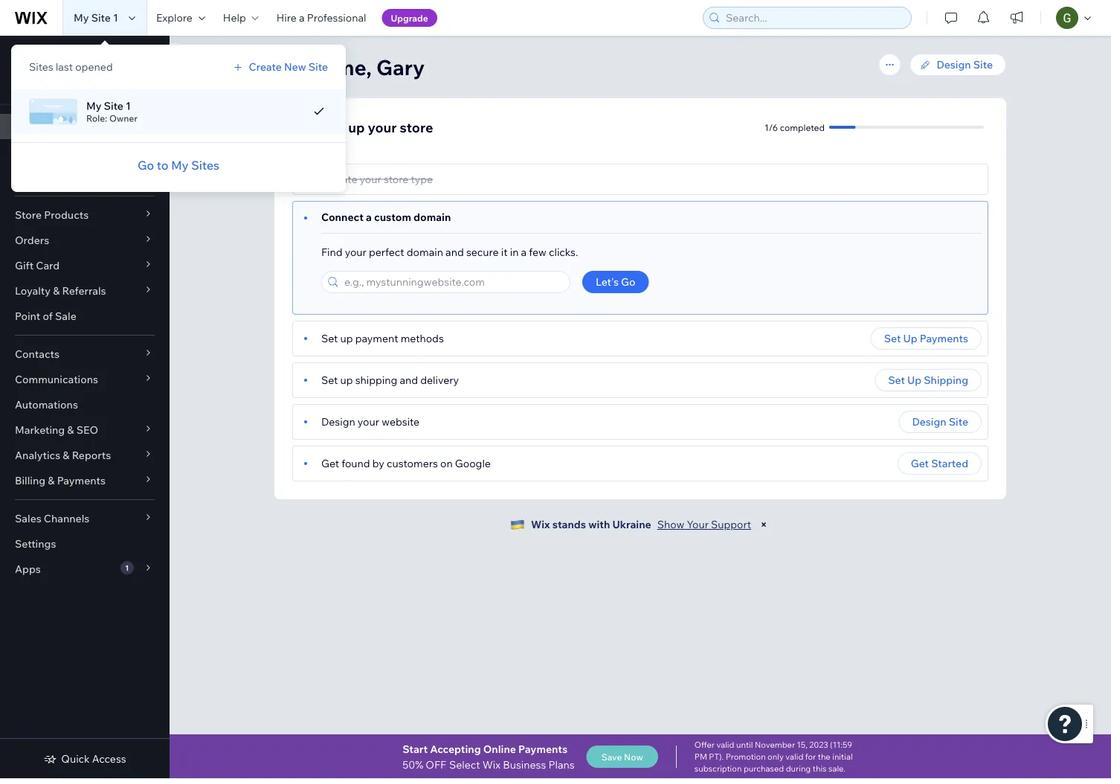 Task type: describe. For each thing, give the bounding box(es) containing it.
design site inside "link"
[[937, 58, 993, 71]]

set up payments
[[885, 332, 969, 345]]

sidebar element
[[0, 36, 170, 779]]

point
[[15, 310, 40, 323]]

pt).
[[709, 752, 724, 762]]

the
[[818, 752, 831, 762]]

accepting
[[430, 742, 481, 755]]

get started
[[911, 457, 969, 470]]

plans
[[549, 758, 575, 771]]

initial
[[833, 752, 853, 762]]

1 horizontal spatial valid
[[786, 752, 804, 762]]

orders button
[[0, 228, 170, 253]]

loyalty & referrals button
[[0, 278, 170, 304]]

home
[[15, 145, 44, 158]]

1 horizontal spatial 1/6 completed
[[765, 122, 825, 133]]

1/6 completed inside sidebar element
[[15, 81, 75, 92]]

set up shipping button
[[875, 369, 982, 391]]

1/6 inside sidebar element
[[15, 81, 28, 92]]

set inside sidebar element
[[41, 48, 56, 61]]

ukraine
[[613, 518, 652, 531]]

settings
[[15, 537, 56, 550]]

this
[[813, 763, 827, 774]]

shipping
[[924, 374, 969, 387]]

opened
[[75, 60, 113, 73]]

automations link
[[0, 392, 170, 417]]

1 horizontal spatial let's set up your store
[[292, 119, 433, 135]]

orders
[[15, 234, 49, 247]]

to
[[157, 158, 169, 173]]

loyalty
[[15, 284, 51, 297]]

clicks.
[[549, 246, 578, 259]]

new
[[284, 60, 306, 73]]

get for get found by customers on google
[[321, 457, 339, 470]]

2023
[[810, 740, 829, 750]]

a for professional
[[299, 11, 305, 24]]

reports
[[72, 449, 111, 462]]

payments for billing & payments
[[57, 474, 106, 487]]

(11:59
[[831, 740, 853, 750]]

in
[[510, 246, 519, 259]]

connect a custom domain
[[321, 211, 451, 224]]

off
[[426, 758, 446, 771]]

design inside "link"
[[937, 58, 972, 71]]

of
[[43, 310, 53, 323]]

let's inside button
[[596, 275, 619, 288]]

completed inside sidebar element
[[30, 81, 75, 92]]

save now button
[[587, 746, 658, 768]]

set up shipping and delivery
[[321, 374, 459, 387]]

create
[[249, 60, 282, 73]]

google
[[455, 457, 491, 470]]

get for get started
[[911, 457, 929, 470]]

design site inside button
[[913, 415, 969, 428]]

2 vertical spatial a
[[521, 246, 527, 259]]

go to my sites
[[138, 158, 220, 173]]

sales channels
[[15, 512, 90, 525]]

1 for my site 1 role: owner
[[126, 99, 131, 112]]

marketing
[[15, 423, 65, 436]]

only
[[768, 752, 784, 762]]

& for loyalty
[[53, 284, 60, 297]]

wix stands with ukraine show your support
[[531, 518, 752, 531]]

1 for my site 1
[[113, 11, 118, 24]]

type
[[411, 173, 433, 186]]

save
[[602, 751, 622, 762]]

my for my site 1
[[74, 11, 89, 24]]

set for set up payments
[[885, 332, 901, 345]]

upgrade button
[[382, 9, 437, 27]]

get found by customers on google
[[321, 457, 491, 470]]

sites inside go to my sites link
[[191, 158, 220, 173]]

design your website
[[321, 415, 420, 428]]

2 vertical spatial store
[[384, 173, 409, 186]]

gift card
[[15, 259, 60, 272]]

delivery
[[421, 374, 459, 387]]

referrals
[[62, 284, 106, 297]]

site inside my site 1 role: owner
[[104, 99, 123, 112]]

up for payments
[[904, 332, 918, 345]]

wix inside the start accepting online payments 50% off select wix business plans
[[483, 758, 501, 771]]

your for design
[[358, 415, 379, 428]]

marketing & seo
[[15, 423, 98, 436]]

subscription
[[695, 763, 742, 774]]

professional
[[307, 11, 367, 24]]

0 vertical spatial valid
[[717, 740, 735, 750]]

go to my sites link
[[138, 156, 220, 174]]

e.g., mystunningwebsite.com field
[[340, 272, 566, 292]]

show
[[658, 518, 685, 531]]

help
[[223, 11, 246, 24]]

during
[[786, 763, 811, 774]]

update
[[321, 173, 358, 186]]

site inside button
[[949, 415, 969, 428]]

domain for perfect
[[407, 246, 443, 259]]

customers
[[387, 457, 438, 470]]

sales
[[15, 512, 41, 525]]

found
[[342, 457, 370, 470]]

set up shipping
[[889, 374, 969, 387]]

2 vertical spatial my
[[171, 158, 189, 173]]

with
[[589, 518, 610, 531]]

let's inside sidebar element
[[15, 48, 38, 61]]

payment
[[355, 332, 399, 345]]

1 horizontal spatial let's
[[292, 119, 323, 135]]

until
[[737, 740, 753, 750]]

november
[[755, 740, 795, 750]]

1 vertical spatial and
[[400, 374, 418, 387]]

store products
[[15, 208, 89, 221]]

promotion
[[726, 752, 766, 762]]

get started button
[[898, 452, 982, 475]]

design inside button
[[913, 415, 947, 428]]

setup
[[15, 120, 44, 133]]

methods
[[401, 332, 444, 345]]

billing
[[15, 474, 45, 487]]

design site button
[[899, 411, 982, 433]]

site inside "link"
[[974, 58, 993, 71]]

gift card button
[[0, 253, 170, 278]]

communications
[[15, 373, 98, 386]]

up for shipping
[[908, 374, 922, 387]]

stands
[[553, 518, 586, 531]]

quick access
[[61, 752, 126, 765]]

offer
[[695, 740, 715, 750]]



Task type: vqa. For each thing, say whether or not it's contained in the screenshot.


Task type: locate. For each thing, give the bounding box(es) containing it.
it
[[501, 246, 508, 259]]

0 vertical spatial and
[[446, 246, 464, 259]]

1 vertical spatial 1
[[126, 99, 131, 112]]

0 horizontal spatial let's
[[15, 48, 38, 61]]

payments down the analytics & reports dropdown button on the left bottom of the page
[[57, 474, 106, 487]]

valid up the during
[[786, 752, 804, 762]]

store down my site 1
[[99, 48, 125, 61]]

set left opened
[[41, 48, 56, 61]]

1 inside my site 1 role: owner
[[126, 99, 131, 112]]

0 vertical spatial let's
[[15, 48, 38, 61]]

your
[[687, 518, 709, 531]]

select
[[449, 758, 480, 771]]

get left found
[[321, 457, 339, 470]]

0 vertical spatial sites
[[29, 60, 53, 73]]

few
[[529, 246, 547, 259]]

0 horizontal spatial completed
[[30, 81, 75, 92]]

wix down online at the left bottom
[[483, 758, 501, 771]]

wix
[[531, 518, 550, 531], [483, 758, 501, 771]]

my right to
[[171, 158, 189, 173]]

store left type
[[384, 173, 409, 186]]

0 horizontal spatial a
[[299, 11, 305, 24]]

payments
[[920, 332, 969, 345], [57, 474, 106, 487], [519, 742, 568, 755]]

setup link
[[0, 114, 170, 139]]

1 horizontal spatial set
[[326, 119, 345, 135]]

2 vertical spatial 1
[[125, 563, 129, 572]]

0 vertical spatial up
[[904, 332, 918, 345]]

domain up find your perfect domain and secure it in a few clicks.
[[414, 211, 451, 224]]

1/6
[[15, 81, 28, 92], [765, 122, 778, 133]]

website
[[382, 415, 420, 428]]

up inside sidebar element
[[58, 48, 71, 61]]

0 vertical spatial my
[[74, 11, 89, 24]]

offer valid until november 15, 2023 (11:59 pm pt). promotion only valid for the initial subscription purchased during this sale.
[[695, 740, 853, 774]]

1 left explore
[[113, 11, 118, 24]]

set for set up shipping
[[889, 374, 905, 387]]

0 vertical spatial 1/6 completed
[[15, 81, 75, 92]]

set up update at top left
[[326, 119, 345, 135]]

0 horizontal spatial payments
[[57, 474, 106, 487]]

1 vertical spatial let's set up your store
[[292, 119, 433, 135]]

set up set up shipping
[[885, 332, 901, 345]]

wix left stands
[[531, 518, 550, 531]]

a inside hire a professional link
[[299, 11, 305, 24]]

payments up business
[[519, 742, 568, 755]]

2 horizontal spatial let's
[[596, 275, 619, 288]]

up left "payment"
[[340, 332, 353, 345]]

go inside button
[[621, 275, 636, 288]]

& right billing
[[48, 474, 55, 487]]

1 vertical spatial my
[[86, 99, 102, 112]]

my
[[74, 11, 89, 24], [86, 99, 102, 112], [171, 158, 189, 173]]

0 horizontal spatial and
[[400, 374, 418, 387]]

0 horizontal spatial go
[[138, 158, 154, 173]]

payments inside the start accepting online payments 50% off select wix business plans
[[519, 742, 568, 755]]

my for my site 1 role: owner
[[86, 99, 102, 112]]

0 vertical spatial set
[[41, 48, 56, 61]]

0 horizontal spatial get
[[321, 457, 339, 470]]

Search... field
[[722, 7, 907, 28]]

payments inside "dropdown button"
[[57, 474, 106, 487]]

analytics & reports
[[15, 449, 111, 462]]

quick access button
[[43, 752, 126, 766]]

custom
[[374, 211, 411, 224]]

up left opened
[[58, 48, 71, 61]]

by
[[373, 457, 385, 470]]

contacts button
[[0, 342, 170, 367]]

1 down settings link
[[125, 563, 129, 572]]

your right update at top left
[[360, 173, 382, 186]]

owner
[[109, 113, 138, 124]]

0 vertical spatial a
[[299, 11, 305, 24]]

valid
[[717, 740, 735, 750], [786, 752, 804, 762]]

analytics & reports button
[[0, 443, 170, 468]]

& left seo
[[67, 423, 74, 436]]

0 horizontal spatial sites
[[29, 60, 53, 73]]

connect
[[321, 211, 364, 224]]

1 vertical spatial valid
[[786, 752, 804, 762]]

design
[[937, 58, 972, 71], [321, 415, 355, 428], [913, 415, 947, 428]]

set up payments button
[[871, 327, 982, 350]]

1 up owner at left top
[[126, 99, 131, 112]]

& right loyalty
[[53, 284, 60, 297]]

1 vertical spatial domain
[[407, 246, 443, 259]]

1 horizontal spatial wix
[[531, 518, 550, 531]]

0 horizontal spatial 1/6 completed
[[15, 81, 75, 92]]

gift
[[15, 259, 34, 272]]

0 vertical spatial go
[[138, 158, 154, 173]]

your left website
[[358, 415, 379, 428]]

sales channels button
[[0, 506, 170, 531]]

0 vertical spatial let's set up your store
[[15, 48, 125, 61]]

purchased
[[744, 763, 784, 774]]

and left the delivery
[[400, 374, 418, 387]]

your right 'last'
[[74, 48, 96, 61]]

get inside button
[[911, 457, 929, 470]]

set left shipping at top right
[[889, 374, 905, 387]]

your inside sidebar element
[[74, 48, 96, 61]]

0 vertical spatial design site
[[937, 58, 993, 71]]

0 vertical spatial domain
[[414, 211, 451, 224]]

started
[[932, 457, 969, 470]]

1 vertical spatial go
[[621, 275, 636, 288]]

up
[[904, 332, 918, 345], [908, 374, 922, 387]]

point of sale link
[[0, 304, 170, 329]]

1 horizontal spatial go
[[621, 275, 636, 288]]

store products button
[[0, 202, 170, 228]]

show your support button
[[658, 518, 752, 531]]

0 vertical spatial 1/6
[[15, 81, 28, 92]]

0 horizontal spatial let's set up your store
[[15, 48, 125, 61]]

products
[[44, 208, 89, 221]]

1 inside sidebar element
[[125, 563, 129, 572]]

welcome, gary
[[275, 54, 425, 80]]

set up payment methods
[[321, 332, 444, 345]]

0 vertical spatial store
[[99, 48, 125, 61]]

secure
[[466, 246, 499, 259]]

1 vertical spatial store
[[400, 119, 433, 135]]

1 horizontal spatial sites
[[191, 158, 220, 173]]

point of sale
[[15, 310, 76, 323]]

0 vertical spatial 1
[[113, 11, 118, 24]]

0 horizontal spatial 1/6
[[15, 81, 28, 92]]

1 horizontal spatial a
[[366, 211, 372, 224]]

set for set up payment methods
[[321, 332, 338, 345]]

& for marketing
[[67, 423, 74, 436]]

let's go
[[596, 275, 636, 288]]

sale
[[55, 310, 76, 323]]

2 get from the left
[[911, 457, 929, 470]]

2 vertical spatial payments
[[519, 742, 568, 755]]

valid up pt).
[[717, 740, 735, 750]]

let's set up your store
[[15, 48, 125, 61], [292, 119, 433, 135]]

my up role:
[[86, 99, 102, 112]]

up left shipping
[[340, 374, 353, 387]]

get left started
[[911, 457, 929, 470]]

1 vertical spatial payments
[[57, 474, 106, 487]]

store
[[99, 48, 125, 61], [400, 119, 433, 135], [384, 173, 409, 186]]

site inside "button"
[[309, 60, 328, 73]]

15,
[[797, 740, 808, 750]]

channels
[[44, 512, 90, 525]]

home link
[[0, 139, 170, 164]]

0 vertical spatial wix
[[531, 518, 550, 531]]

my site 1 role: owner
[[86, 99, 138, 124]]

a for custom
[[366, 211, 372, 224]]

seo
[[76, 423, 98, 436]]

1 get from the left
[[321, 457, 339, 470]]

gary
[[377, 54, 425, 80]]

1 vertical spatial 1/6
[[765, 122, 778, 133]]

quick
[[61, 752, 90, 765]]

sites left 'last'
[[29, 60, 53, 73]]

pm
[[695, 752, 708, 762]]

1 horizontal spatial and
[[446, 246, 464, 259]]

payments inside button
[[920, 332, 969, 345]]

1 vertical spatial a
[[366, 211, 372, 224]]

set left "payment"
[[321, 332, 338, 345]]

sites
[[29, 60, 53, 73], [191, 158, 220, 173]]

2 horizontal spatial a
[[521, 246, 527, 259]]

2 vertical spatial let's
[[596, 275, 619, 288]]

a
[[299, 11, 305, 24], [366, 211, 372, 224], [521, 246, 527, 259]]

your right find
[[345, 246, 367, 259]]

design site link
[[910, 54, 1007, 76]]

store up type
[[400, 119, 433, 135]]

set for set up shipping and delivery
[[321, 374, 338, 387]]

let's set up your store up the update your store type
[[292, 119, 433, 135]]

sale.
[[829, 763, 846, 774]]

let's set up your store inside sidebar element
[[15, 48, 125, 61]]

& left reports
[[63, 449, 70, 462]]

1 horizontal spatial 1/6
[[765, 122, 778, 133]]

1 vertical spatial completed
[[780, 122, 825, 133]]

0 horizontal spatial wix
[[483, 758, 501, 771]]

1 vertical spatial up
[[908, 374, 922, 387]]

& inside popup button
[[67, 423, 74, 436]]

domain for custom
[[414, 211, 451, 224]]

and left secure
[[446, 246, 464, 259]]

store
[[15, 208, 42, 221]]

let's set up your store down my site 1
[[15, 48, 125, 61]]

your up the update your store type
[[368, 119, 397, 135]]

1 horizontal spatial get
[[911, 457, 929, 470]]

& inside "dropdown button"
[[48, 474, 55, 487]]

sites right to
[[191, 158, 220, 173]]

store inside sidebar element
[[99, 48, 125, 61]]

now
[[624, 751, 644, 762]]

set left shipping
[[321, 374, 338, 387]]

1 vertical spatial design site
[[913, 415, 969, 428]]

& for analytics
[[63, 449, 70, 462]]

1 horizontal spatial completed
[[780, 122, 825, 133]]

online
[[483, 742, 516, 755]]

1 horizontal spatial payments
[[519, 742, 568, 755]]

hire
[[277, 11, 297, 24]]

2 horizontal spatial payments
[[920, 332, 969, 345]]

create new site
[[249, 60, 328, 73]]

a left the custom
[[366, 211, 372, 224]]

1 vertical spatial 1/6 completed
[[765, 122, 825, 133]]

business
[[503, 758, 546, 771]]

1
[[113, 11, 118, 24], [126, 99, 131, 112], [125, 563, 129, 572]]

payments for set up payments
[[920, 332, 969, 345]]

1 vertical spatial set
[[326, 119, 345, 135]]

up up set up shipping
[[904, 332, 918, 345]]

1 vertical spatial sites
[[191, 158, 220, 173]]

& for billing
[[48, 474, 55, 487]]

a right in
[[521, 246, 527, 259]]

help button
[[214, 0, 268, 36]]

0 vertical spatial payments
[[920, 332, 969, 345]]

set
[[321, 332, 338, 345], [885, 332, 901, 345], [321, 374, 338, 387], [889, 374, 905, 387]]

domain right perfect
[[407, 246, 443, 259]]

billing & payments button
[[0, 468, 170, 493]]

0 horizontal spatial valid
[[717, 740, 735, 750]]

my inside my site 1 role: owner
[[86, 99, 102, 112]]

start
[[403, 742, 428, 755]]

shipping
[[355, 374, 398, 387]]

design site
[[937, 58, 993, 71], [913, 415, 969, 428]]

1 vertical spatial wix
[[483, 758, 501, 771]]

up left shipping at top right
[[908, 374, 922, 387]]

0 vertical spatial completed
[[30, 81, 75, 92]]

my up sites last opened
[[74, 11, 89, 24]]

your for update
[[360, 173, 382, 186]]

your for find
[[345, 246, 367, 259]]

loyalty & referrals
[[15, 284, 106, 297]]

1 vertical spatial let's
[[292, 119, 323, 135]]

payments up shipping at top right
[[920, 332, 969, 345]]

hire a professional link
[[268, 0, 375, 36]]

analytics
[[15, 449, 60, 462]]

up up update at top left
[[348, 119, 365, 135]]

0 horizontal spatial set
[[41, 48, 56, 61]]

a right hire
[[299, 11, 305, 24]]



